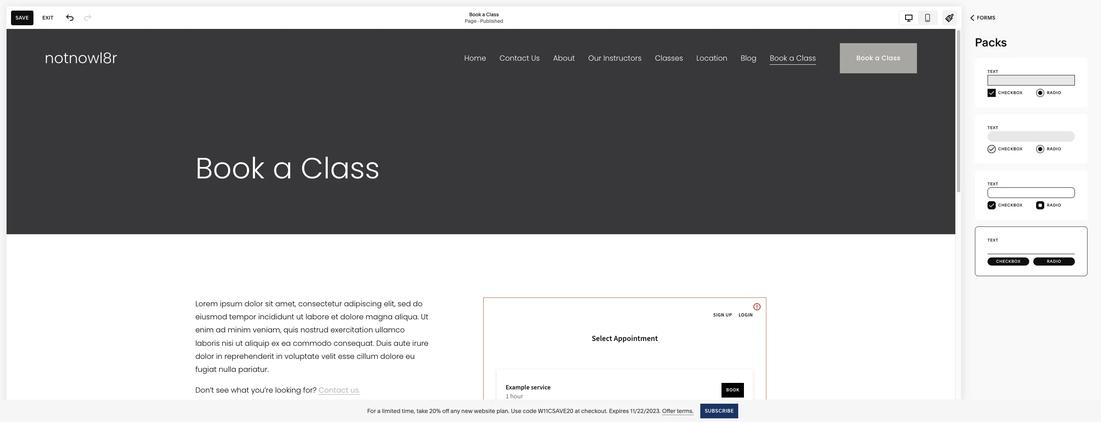 Task type: describe. For each thing, give the bounding box(es) containing it.
plan.
[[497, 408, 510, 415]]

off
[[442, 408, 449, 415]]

11/22/2023.
[[630, 408, 661, 415]]

book a class page · published
[[465, 11, 503, 24]]

offer
[[662, 408, 676, 415]]

any
[[451, 408, 460, 415]]

w11csave20
[[538, 408, 574, 415]]

class
[[486, 11, 499, 17]]

forms
[[977, 15, 996, 21]]

subscribe
[[705, 408, 734, 415]]

new
[[461, 408, 473, 415]]

published
[[480, 18, 503, 24]]

at
[[575, 408, 580, 415]]



Task type: vqa. For each thing, say whether or not it's contained in the screenshot.
a related to For
yes



Task type: locate. For each thing, give the bounding box(es) containing it.
terms.
[[677, 408, 694, 415]]

a for book
[[482, 11, 485, 17]]

save
[[16, 14, 29, 21]]

checkout.
[[581, 408, 608, 415]]

20%
[[429, 408, 441, 415]]

save button
[[11, 10, 33, 25]]

a for for
[[377, 408, 381, 415]]

·
[[478, 18, 479, 24]]

exit
[[42, 14, 54, 21]]

a
[[482, 11, 485, 17], [377, 408, 381, 415]]

book
[[469, 11, 481, 17]]

a inside 'book a class page · published'
[[482, 11, 485, 17]]

time,
[[402, 408, 415, 415]]

1 horizontal spatial a
[[482, 11, 485, 17]]

a right "for"
[[377, 408, 381, 415]]

for a limited time, take 20% off any new website plan. use code w11csave20 at checkout. expires 11/22/2023. offer terms.
[[367, 408, 694, 415]]

expires
[[609, 408, 629, 415]]

for
[[367, 408, 376, 415]]

0 vertical spatial a
[[482, 11, 485, 17]]

packs
[[975, 36, 1007, 49]]

page
[[465, 18, 477, 24]]

tab list
[[900, 11, 937, 24]]

1 vertical spatial a
[[377, 408, 381, 415]]

use
[[511, 408, 521, 415]]

forms button
[[962, 9, 1005, 27]]

a right book at the left of page
[[482, 11, 485, 17]]

0 horizontal spatial a
[[377, 408, 381, 415]]

code
[[523, 408, 537, 415]]

limited
[[382, 408, 401, 415]]

offer terms. link
[[662, 408, 694, 416]]

exit button
[[38, 10, 58, 25]]

subscribe button
[[700, 404, 738, 419]]

website
[[474, 408, 495, 415]]

take
[[417, 408, 428, 415]]



